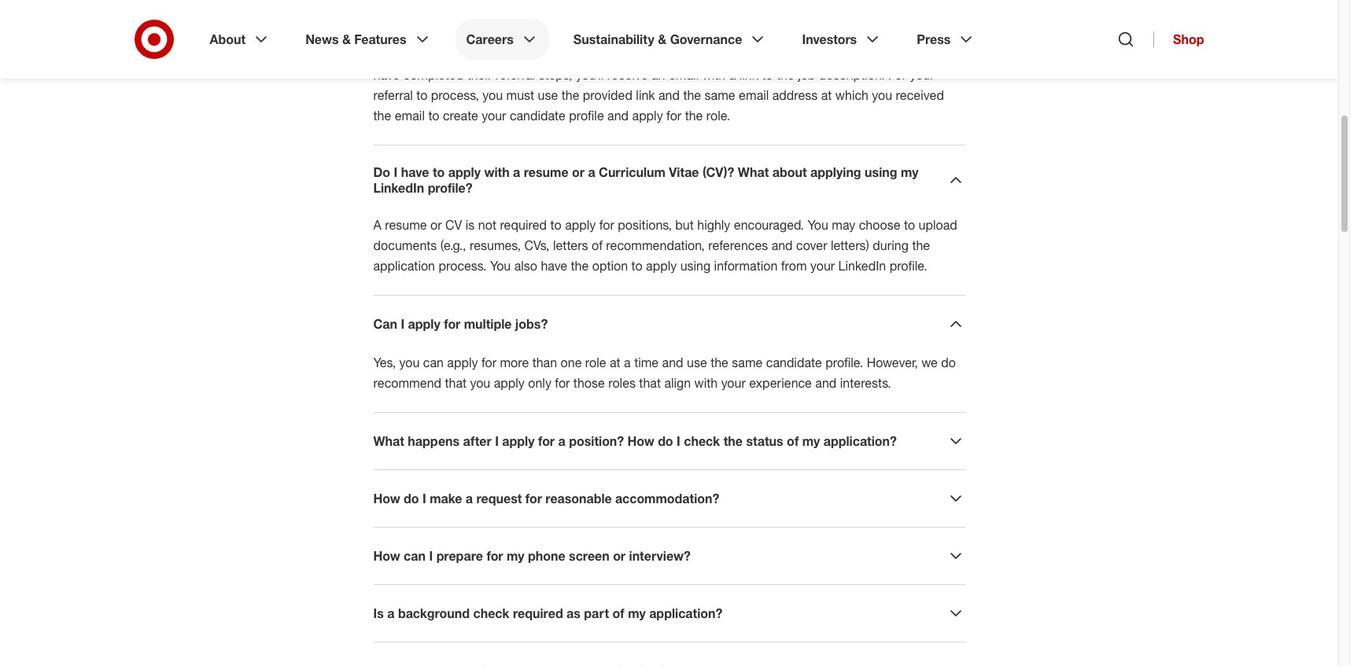 Task type: vqa. For each thing, say whether or not it's contained in the screenshot.
candidate
yes



Task type: locate. For each thing, give the bounding box(es) containing it.
0 horizontal spatial do
[[404, 491, 419, 507]]

you
[[808, 217, 828, 233], [490, 258, 511, 274]]

and up the from
[[772, 238, 793, 253]]

2 vertical spatial with
[[694, 375, 718, 391]]

the down current
[[743, 46, 761, 62]]

0 vertical spatial linkedin
[[373, 180, 424, 196]]

email left address
[[739, 87, 769, 103]]

resumes,
[[470, 238, 521, 253]]

my right part
[[628, 606, 646, 622]]

1 horizontal spatial linkedin
[[838, 258, 886, 274]]

create
[[443, 108, 478, 124]]

have inside the if you see a position you feel is a great fit for you and you know a current target team member who can speak to your qualifications, they can refer you as a candidate for the role before you apply. once they have completed their referral steps, you'll receive an email with a link to the job description. for your referral to process, you must use the provided link and the same email address at which you received the email to create your candidate profile and apply for the role.
[[373, 67, 400, 83]]

0 vertical spatial profile.
[[890, 258, 927, 274]]

2 & from the left
[[658, 31, 667, 47]]

as inside dropdown button
[[567, 606, 581, 622]]

1 vertical spatial have
[[401, 164, 429, 180]]

2 that from the left
[[639, 375, 661, 391]]

is right feel
[[538, 26, 547, 42]]

0 vertical spatial do
[[941, 355, 956, 371]]

0 horizontal spatial use
[[538, 87, 558, 103]]

for down one
[[555, 375, 570, 391]]

1 vertical spatial application?
[[649, 606, 723, 622]]

a right is
[[387, 606, 395, 622]]

how inside how can i prepare for my phone screen or interview? dropdown button
[[373, 548, 400, 564]]

for inside "dropdown button"
[[538, 434, 555, 449]]

provided
[[583, 87, 633, 103]]

what right '(cv)?'
[[738, 164, 769, 180]]

that right the recommend
[[445, 375, 467, 391]]

1 vertical spatial or
[[430, 217, 442, 233]]

have down speak
[[373, 67, 400, 83]]

about
[[210, 31, 246, 47]]

0 horizontal spatial link
[[636, 87, 655, 103]]

can down great
[[562, 46, 582, 62]]

as
[[639, 46, 652, 62], [567, 606, 581, 622]]

& for news
[[342, 31, 351, 47]]

profile. inside yes, you can apply for more than one role at a time and use the same candidate profile. however, we do recommend that you apply only for those roles that align with your experience and interests.
[[826, 355, 863, 371]]

2 vertical spatial email
[[395, 108, 425, 124]]

1 vertical spatial use
[[687, 355, 707, 371]]

and down provided
[[608, 108, 629, 124]]

the down can i apply for multiple jobs? dropdown button
[[711, 355, 729, 371]]

features
[[354, 31, 406, 47]]

to up the during
[[904, 217, 915, 233]]

my inside "dropdown button"
[[802, 434, 820, 449]]

application? down interests.
[[824, 434, 897, 449]]

for right "prepare"
[[487, 548, 503, 564]]

0 vertical spatial referral
[[496, 67, 535, 83]]

1 horizontal spatial at
[[821, 87, 832, 103]]

0 vertical spatial at
[[821, 87, 832, 103]]

i
[[394, 164, 398, 180], [401, 316, 405, 332], [495, 434, 499, 449], [677, 434, 680, 449], [422, 491, 426, 507], [429, 548, 433, 564]]

to
[[411, 46, 422, 62], [762, 67, 773, 83], [416, 87, 428, 103], [428, 108, 439, 124], [433, 164, 445, 180], [550, 217, 562, 233], [904, 217, 915, 233], [631, 258, 643, 274]]

1 vertical spatial same
[[732, 355, 763, 371]]

0 vertical spatial you
[[808, 217, 828, 233]]

but
[[675, 217, 694, 233]]

sustainability & governance link
[[562, 19, 779, 60]]

1 vertical spatial is
[[466, 217, 475, 233]]

for left multiple
[[444, 316, 461, 332]]

0 horizontal spatial that
[[445, 375, 467, 391]]

1 horizontal spatial candidate
[[666, 46, 721, 62]]

is right cv
[[466, 217, 475, 233]]

1 horizontal spatial &
[[658, 31, 667, 47]]

how for how do i make a request for reasonable accommodation?
[[373, 491, 400, 507]]

how right position?
[[628, 434, 654, 449]]

1 horizontal spatial as
[[639, 46, 652, 62]]

can
[[933, 26, 953, 42], [562, 46, 582, 62], [423, 355, 444, 371], [404, 548, 426, 564]]

do left "make"
[[404, 491, 419, 507]]

time
[[634, 355, 659, 371]]

1 horizontal spatial what
[[738, 164, 769, 180]]

my right status
[[802, 434, 820, 449]]

resume up cvs,
[[524, 164, 569, 180]]

use inside yes, you can apply for more than one role at a time and use the same candidate profile. however, we do recommend that you apply only for those roles that align with your experience and interests.
[[687, 355, 707, 371]]

0 horizontal spatial role
[[585, 355, 606, 371]]

you left know
[[674, 26, 694, 42]]

how for how can i prepare for my phone screen or interview?
[[373, 548, 400, 564]]

encouraged.
[[734, 217, 804, 233]]

1 horizontal spatial have
[[401, 164, 429, 180]]

1 vertical spatial check
[[473, 606, 509, 622]]

1 horizontal spatial resume
[[524, 164, 569, 180]]

you up receive
[[615, 46, 635, 62]]

1 vertical spatial role
[[585, 355, 606, 371]]

using inside a resume or cv is not required to apply for positions, but highly encouraged. you may choose to upload documents (e.g., resumes, cvs, letters of recommendation, references and cover letters) during the application process. you also have the option to apply using information from your linkedin profile.
[[680, 258, 711, 274]]

have down letters
[[541, 258, 567, 274]]

apply right after
[[502, 434, 535, 449]]

application? inside "dropdown button"
[[824, 434, 897, 449]]

apply right can
[[408, 316, 440, 332]]

1 vertical spatial you
[[490, 258, 511, 274]]

0 horizontal spatial is
[[466, 217, 475, 233]]

0 vertical spatial as
[[639, 46, 652, 62]]

i right after
[[495, 434, 499, 449]]

2 horizontal spatial do
[[941, 355, 956, 371]]

1 horizontal spatial of
[[613, 606, 625, 622]]

email right an
[[669, 67, 699, 83]]

they down who
[[922, 46, 947, 62]]

positions,
[[618, 217, 672, 233]]

my inside do i have to apply with a resume or a curriculum vitae (cv)? what about applying using my linkedin profile?
[[901, 164, 919, 180]]

1 & from the left
[[342, 31, 351, 47]]

your left experience
[[721, 375, 746, 391]]

0 horizontal spatial what
[[373, 434, 404, 449]]

candidate
[[666, 46, 721, 62], [510, 108, 566, 124], [766, 355, 822, 371]]

0 vertical spatial with
[[702, 67, 726, 83]]

what
[[738, 164, 769, 180], [373, 434, 404, 449]]

1 vertical spatial as
[[567, 606, 581, 622]]

for inside dropdown button
[[444, 316, 461, 332]]

or inside a resume or cv is not required to apply for positions, but highly encouraged. you may choose to upload documents (e.g., resumes, cvs, letters of recommendation, references and cover letters) during the application process. you also have the option to apply using information from your linkedin profile.
[[430, 217, 442, 233]]

0 vertical spatial how
[[628, 434, 654, 449]]

what inside do i have to apply with a resume or a curriculum vitae (cv)? what about applying using my linkedin profile?
[[738, 164, 769, 180]]

you right fit
[[625, 26, 646, 42]]

0 vertical spatial have
[[373, 67, 400, 83]]

2 vertical spatial how
[[373, 548, 400, 564]]

1 horizontal spatial is
[[538, 26, 547, 42]]

your right create
[[482, 108, 506, 124]]

0 horizontal spatial have
[[373, 67, 400, 83]]

2 vertical spatial have
[[541, 258, 567, 274]]

&
[[342, 31, 351, 47], [658, 31, 667, 47]]

same inside the if you see a position you feel is a great fit for you and you know a current target team member who can speak to your qualifications, they can refer you as a candidate for the role before you apply. once they have completed their referral steps, you'll receive an email with a link to the job description. for your referral to process, you must use the provided link and the same email address at which you received the email to create your candidate profile and apply for the role.
[[705, 87, 735, 103]]

1 vertical spatial what
[[373, 434, 404, 449]]

role down current
[[765, 46, 786, 62]]

the inside "dropdown button"
[[724, 434, 743, 449]]

2 horizontal spatial or
[[613, 548, 626, 564]]

with right profile?
[[484, 164, 510, 180]]

use
[[538, 87, 558, 103], [687, 355, 707, 371]]

& inside 'link'
[[658, 31, 667, 47]]

2 horizontal spatial have
[[541, 258, 567, 274]]

linkedin inside do i have to apply with a resume or a curriculum vitae (cv)? what about applying using my linkedin profile?
[[373, 180, 424, 196]]

with inside the if you see a position you feel is a great fit for you and you know a current target team member who can speak to your qualifications, they can refer you as a candidate for the role before you apply. once they have completed their referral steps, you'll receive an email with a link to the job description. for your referral to process, you must use the provided link and the same email address at which you received the email to create your candidate profile and apply for the role.
[[702, 67, 726, 83]]

i inside do i have to apply with a resume or a curriculum vitae (cv)? what about applying using my linkedin profile?
[[394, 164, 398, 180]]

with right align
[[694, 375, 718, 391]]

profile. down the during
[[890, 258, 927, 274]]

1 horizontal spatial application?
[[824, 434, 897, 449]]

1 horizontal spatial use
[[687, 355, 707, 371]]

do up accommodation?
[[658, 434, 673, 449]]

1 they from the left
[[534, 46, 558, 62]]

than
[[532, 355, 557, 371]]

0 horizontal spatial linkedin
[[373, 180, 424, 196]]

one
[[561, 355, 582, 371]]

1 horizontal spatial email
[[669, 67, 699, 83]]

0 horizontal spatial candidate
[[510, 108, 566, 124]]

apply down the recommendation,
[[646, 258, 677, 274]]

a inside how do i make a request for reasonable accommodation? dropdown button
[[466, 491, 473, 507]]

0 vertical spatial what
[[738, 164, 769, 180]]

candidate inside yes, you can apply for more than one role at a time and use the same candidate profile. however, we do recommend that you apply only for those roles that align with your experience and interests.
[[766, 355, 822, 371]]

1 horizontal spatial do
[[658, 434, 673, 449]]

if
[[373, 26, 380, 42]]

can
[[373, 316, 397, 332]]

how do i make a request for reasonable accommodation? button
[[373, 489, 965, 508]]

profile. up interests.
[[826, 355, 863, 371]]

using down but
[[680, 258, 711, 274]]

use down steps,
[[538, 87, 558, 103]]

a right know
[[731, 26, 738, 42]]

link
[[739, 67, 758, 83], [636, 87, 655, 103]]

how inside how do i make a request for reasonable accommodation? dropdown button
[[373, 491, 400, 507]]

apply inside do i have to apply with a resume or a curriculum vitae (cv)? what about applying using my linkedin profile?
[[448, 164, 481, 180]]

application? down how can i prepare for my phone screen or interview? dropdown button
[[649, 606, 723, 622]]

0 vertical spatial use
[[538, 87, 558, 103]]

1 horizontal spatial that
[[639, 375, 661, 391]]

2 vertical spatial do
[[404, 491, 419, 507]]

i right do at top
[[394, 164, 398, 180]]

you down for
[[872, 87, 892, 103]]

using inside do i have to apply with a resume or a curriculum vitae (cv)? what about applying using my linkedin profile?
[[865, 164, 897, 180]]

with
[[702, 67, 726, 83], [484, 164, 510, 180], [694, 375, 718, 391]]

i up how do i make a request for reasonable accommodation? dropdown button
[[677, 434, 680, 449]]

i right can
[[401, 316, 405, 332]]

& inside "link"
[[342, 31, 351, 47]]

can right who
[[933, 26, 953, 42]]

a right "make"
[[466, 491, 473, 507]]

can up the recommend
[[423, 355, 444, 371]]

you
[[384, 26, 404, 42], [490, 26, 510, 42], [625, 26, 646, 42], [674, 26, 694, 42], [615, 46, 635, 62], [829, 46, 849, 62], [483, 87, 503, 103], [872, 87, 892, 103], [399, 355, 420, 371], [470, 375, 490, 391]]

link down current
[[739, 67, 758, 83]]

you up cover
[[808, 217, 828, 233]]

target
[[785, 26, 820, 42]]

my
[[901, 164, 919, 180], [802, 434, 820, 449], [507, 548, 525, 564], [628, 606, 646, 622]]

0 vertical spatial using
[[865, 164, 897, 180]]

using
[[865, 164, 897, 180], [680, 258, 711, 274]]

you down their
[[483, 87, 503, 103]]

i left "prepare"
[[429, 548, 433, 564]]

0 horizontal spatial referral
[[373, 87, 413, 103]]

0 horizontal spatial of
[[592, 238, 603, 253]]

candidate down know
[[666, 46, 721, 62]]

0 horizontal spatial or
[[430, 217, 442, 233]]

applying
[[811, 164, 861, 180]]

description.
[[819, 67, 885, 83]]

or for my
[[613, 548, 626, 564]]

1 horizontal spatial profile.
[[890, 258, 927, 274]]

a up role.
[[729, 67, 736, 83]]

you up after
[[470, 375, 490, 391]]

1 horizontal spatial they
[[922, 46, 947, 62]]

my right applying
[[901, 164, 919, 180]]

role.
[[706, 108, 730, 124]]

1 vertical spatial do
[[658, 434, 673, 449]]

2 horizontal spatial of
[[787, 434, 799, 449]]

highly
[[697, 217, 730, 233]]

same up role.
[[705, 87, 735, 103]]

yes, you can apply for more than one role at a time and use the same candidate profile. however, we do recommend that you apply only for those roles that align with your experience and interests.
[[373, 355, 956, 391]]

process,
[[431, 87, 479, 103]]

1 vertical spatial using
[[680, 258, 711, 274]]

your inside a resume or cv is not required to apply for positions, but highly encouraged. you may choose to upload documents (e.g., resumes, cvs, letters of recommendation, references and cover letters) during the application process. you also have the option to apply using information from your linkedin profile.
[[810, 258, 835, 274]]

my left the phone
[[507, 548, 525, 564]]

0 horizontal spatial they
[[534, 46, 558, 62]]

1 vertical spatial required
[[513, 606, 563, 622]]

1 horizontal spatial check
[[684, 434, 720, 449]]

1 vertical spatial how
[[373, 491, 400, 507]]

at up roles
[[610, 355, 621, 371]]

what left 'happens'
[[373, 434, 404, 449]]

0 vertical spatial check
[[684, 434, 720, 449]]

member
[[855, 26, 902, 42]]

recommend
[[373, 375, 441, 391]]

can left "prepare"
[[404, 548, 426, 564]]

is a background check required as part of my application? button
[[373, 604, 965, 623]]

as left part
[[567, 606, 581, 622]]

shop
[[1173, 31, 1204, 47]]

news & features link
[[294, 19, 443, 60]]

check inside "is a background check required as part of my application?" dropdown button
[[473, 606, 509, 622]]

1 horizontal spatial link
[[739, 67, 758, 83]]

0 vertical spatial required
[[500, 217, 547, 233]]

0 horizontal spatial at
[[610, 355, 621, 371]]

shop link
[[1154, 31, 1204, 47]]

reasonable
[[546, 491, 612, 507]]

is inside the if you see a position you feel is a great fit for you and you know a current target team member who can speak to your qualifications, they can refer you as a candidate for the role before you apply. once they have completed their referral steps, you'll receive an email with a link to the job description. for your referral to process, you must use the provided link and the same email address at which you received the email to create your candidate profile and apply for the role.
[[538, 26, 547, 42]]

a left position?
[[558, 434, 565, 449]]

profile. inside a resume or cv is not required to apply for positions, but highly encouraged. you may choose to upload documents (e.g., resumes, cvs, letters of recommendation, references and cover letters) during the application process. you also have the option to apply using information from your linkedin profile.
[[890, 258, 927, 274]]

0 horizontal spatial resume
[[385, 217, 427, 233]]

0 horizontal spatial check
[[473, 606, 509, 622]]

have
[[373, 67, 400, 83], [401, 164, 429, 180], [541, 258, 567, 274]]

i inside dropdown button
[[401, 316, 405, 332]]

is inside a resume or cv is not required to apply for positions, but highly encouraged. you may choose to upload documents (e.g., resumes, cvs, letters of recommendation, references and cover letters) during the application process. you also have the option to apply using information from your linkedin profile.
[[466, 217, 475, 233]]

use up align
[[687, 355, 707, 371]]

& up an
[[658, 31, 667, 47]]

see
[[408, 26, 428, 42]]

do inside what happens after i apply for a position? how do i check the status of my application? "dropdown button"
[[658, 434, 673, 449]]

of up "option"
[[592, 238, 603, 253]]

2 horizontal spatial candidate
[[766, 355, 822, 371]]

or inside do i have to apply with a resume or a curriculum vitae (cv)? what about applying using my linkedin profile?
[[572, 164, 585, 180]]

1 horizontal spatial or
[[572, 164, 585, 180]]

0 vertical spatial same
[[705, 87, 735, 103]]

do right we on the right of page
[[941, 355, 956, 371]]

and
[[649, 26, 670, 42], [659, 87, 680, 103], [608, 108, 629, 124], [772, 238, 793, 253], [662, 355, 683, 371], [815, 375, 837, 391]]

0 vertical spatial of
[[592, 238, 603, 253]]

check left status
[[684, 434, 720, 449]]

1 vertical spatial with
[[484, 164, 510, 180]]

1 vertical spatial resume
[[385, 217, 427, 233]]

application?
[[824, 434, 897, 449], [649, 606, 723, 622]]

1 vertical spatial at
[[610, 355, 621, 371]]

they up steps,
[[534, 46, 558, 62]]

cover
[[796, 238, 827, 253]]

0 horizontal spatial using
[[680, 258, 711, 274]]

can inside yes, you can apply for more than one role at a time and use the same candidate profile. however, we do recommend that you apply only for those roles that align with your experience and interests.
[[423, 355, 444, 371]]

a
[[431, 26, 438, 42], [550, 26, 557, 42], [731, 26, 738, 42], [655, 46, 662, 62], [729, 67, 736, 83], [513, 164, 520, 180], [588, 164, 595, 180], [624, 355, 631, 371], [558, 434, 565, 449], [466, 491, 473, 507], [387, 606, 395, 622]]

or
[[572, 164, 585, 180], [430, 217, 442, 233], [613, 548, 626, 564]]

position?
[[569, 434, 624, 449]]

for left positions,
[[599, 217, 614, 233]]

at left which
[[821, 87, 832, 103]]

0 horizontal spatial profile.
[[826, 355, 863, 371]]

for right fit
[[607, 26, 622, 42]]

1 vertical spatial profile.
[[826, 355, 863, 371]]

1 horizontal spatial referral
[[496, 67, 535, 83]]

do inside how do i make a request for reasonable accommodation? dropdown button
[[404, 491, 419, 507]]

is
[[538, 26, 547, 42], [466, 217, 475, 233]]

have right do at top
[[401, 164, 429, 180]]

check inside what happens after i apply for a position? how do i check the status of my application? "dropdown button"
[[684, 434, 720, 449]]

candidate up experience
[[766, 355, 822, 371]]

press link
[[906, 19, 987, 60]]

2 vertical spatial of
[[613, 606, 625, 622]]

of inside dropdown button
[[613, 606, 625, 622]]

0 vertical spatial candidate
[[666, 46, 721, 62]]

1 horizontal spatial using
[[865, 164, 897, 180]]

0 vertical spatial application?
[[824, 434, 897, 449]]

apply
[[632, 108, 663, 124], [448, 164, 481, 180], [565, 217, 596, 233], [646, 258, 677, 274], [408, 316, 440, 332], [447, 355, 478, 371], [494, 375, 525, 391], [502, 434, 535, 449]]

2 horizontal spatial email
[[739, 87, 769, 103]]

the
[[743, 46, 761, 62], [777, 67, 794, 83], [562, 87, 579, 103], [683, 87, 701, 103], [373, 108, 391, 124], [685, 108, 703, 124], [912, 238, 930, 253], [571, 258, 589, 274], [711, 355, 729, 371], [724, 434, 743, 449]]

to inside do i have to apply with a resume or a curriculum vitae (cv)? what about applying using my linkedin profile?
[[433, 164, 445, 180]]

documents
[[373, 238, 437, 253]]

curriculum
[[599, 164, 666, 180]]

linkedin up a
[[373, 180, 424, 196]]

you down resumes,
[[490, 258, 511, 274]]

application
[[373, 258, 435, 274]]

1 vertical spatial referral
[[373, 87, 413, 103]]

using right applying
[[865, 164, 897, 180]]

have inside do i have to apply with a resume or a curriculum vitae (cv)? what about applying using my linkedin profile?
[[401, 164, 429, 180]]

for right request
[[525, 491, 542, 507]]

for left role.
[[667, 108, 682, 124]]

i left "make"
[[422, 491, 426, 507]]

your down cover
[[810, 258, 835, 274]]

upload
[[919, 217, 957, 233]]

how up is
[[373, 548, 400, 564]]

1 horizontal spatial you
[[808, 217, 828, 233]]

for inside dropdown button
[[487, 548, 503, 564]]

received
[[896, 87, 944, 103]]

to right "option"
[[631, 258, 643, 274]]

letters
[[553, 238, 588, 253]]

0 horizontal spatial application?
[[649, 606, 723, 622]]

request
[[476, 491, 522, 507]]

is
[[373, 606, 384, 622]]

required down how can i prepare for my phone screen or interview?
[[513, 606, 563, 622]]

0 vertical spatial is
[[538, 26, 547, 42]]

you'll
[[576, 67, 604, 83]]

required
[[500, 217, 547, 233], [513, 606, 563, 622]]

part
[[584, 606, 609, 622]]

2 vertical spatial or
[[613, 548, 626, 564]]



Task type: describe. For each thing, give the bounding box(es) containing it.
how can i prepare for my phone screen or interview?
[[373, 548, 691, 564]]

speak
[[373, 46, 407, 62]]

of inside "dropdown button"
[[787, 434, 799, 449]]

resume inside do i have to apply with a resume or a curriculum vitae (cv)? what about applying using my linkedin profile?
[[524, 164, 569, 180]]

a inside what happens after i apply for a position? how do i check the status of my application? "dropdown button"
[[558, 434, 565, 449]]

process.
[[439, 258, 487, 274]]

apply inside "dropdown button"
[[502, 434, 535, 449]]

also
[[514, 258, 537, 274]]

for
[[888, 67, 906, 83]]

about
[[772, 164, 807, 180]]

you right "if"
[[384, 26, 404, 42]]

interests.
[[840, 375, 891, 391]]

application? inside dropdown button
[[649, 606, 723, 622]]

careers link
[[455, 19, 550, 60]]

with inside do i have to apply with a resume or a curriculum vitae (cv)? what about applying using my linkedin profile?
[[484, 164, 510, 180]]

and down an
[[659, 87, 680, 103]]

apply.
[[853, 46, 885, 62]]

1 vertical spatial email
[[739, 87, 769, 103]]

governance
[[670, 31, 742, 47]]

to down see at the top left of page
[[411, 46, 422, 62]]

apply down can i apply for multiple jobs?
[[447, 355, 478, 371]]

a right see at the top left of page
[[431, 26, 438, 42]]

align
[[664, 375, 691, 391]]

background
[[398, 606, 470, 622]]

position
[[442, 26, 487, 42]]

those
[[573, 375, 605, 391]]

profile
[[569, 108, 604, 124]]

what inside "dropdown button"
[[373, 434, 404, 449]]

the up do at top
[[373, 108, 391, 124]]

address
[[772, 87, 818, 103]]

what happens after i apply for a position? how do i check the status of my application? button
[[373, 432, 965, 451]]

the down letters
[[571, 258, 589, 274]]

news & features
[[305, 31, 406, 47]]

use inside the if you see a position you feel is a great fit for you and you know a current target team member who can speak to your qualifications, they can refer you as a candidate for the role before you apply. once they have completed their referral steps, you'll receive an email with a link to the job description. for your referral to process, you must use the provided link and the same email address at which you received the email to create your candidate profile and apply for the role.
[[538, 87, 558, 103]]

linkedin inside a resume or cv is not required to apply for positions, but highly encouraged. you may choose to upload documents (e.g., resumes, cvs, letters of recommendation, references and cover letters) during the application process. you also have the option to apply using information from your linkedin profile.
[[838, 258, 886, 274]]

can i apply for multiple jobs? button
[[373, 315, 965, 334]]

& for sustainability
[[658, 31, 667, 47]]

and up align
[[662, 355, 683, 371]]

apply inside dropdown button
[[408, 316, 440, 332]]

do inside yes, you can apply for more than one role at a time and use the same candidate profile. however, we do recommend that you apply only for those roles that align with your experience and interests.
[[941, 355, 956, 371]]

choose
[[859, 217, 901, 233]]

how can i prepare for my phone screen or interview? button
[[373, 547, 965, 566]]

about link
[[199, 19, 282, 60]]

their
[[467, 67, 492, 83]]

before
[[789, 46, 826, 62]]

and up an
[[649, 26, 670, 42]]

required inside dropdown button
[[513, 606, 563, 622]]

job
[[798, 67, 815, 83]]

is a background check required as part of my application?
[[373, 606, 723, 622]]

i inside dropdown button
[[422, 491, 426, 507]]

careers
[[466, 31, 514, 47]]

apply inside the if you see a position you feel is a great fit for you and you know a current target team member who can speak to your qualifications, they can refer you as a candidate for the role before you apply. once they have completed their referral steps, you'll receive an email with a link to the job description. for your referral to process, you must use the provided link and the same email address at which you received the email to create your candidate profile and apply for the role.
[[632, 108, 663, 124]]

the left role.
[[685, 108, 703, 124]]

at inside yes, you can apply for more than one role at a time and use the same candidate profile. however, we do recommend that you apply only for those roles that align with your experience and interests.
[[610, 355, 621, 371]]

information
[[714, 258, 778, 274]]

for inside a resume or cv is not required to apply for positions, but highly encouraged. you may choose to upload documents (e.g., resumes, cvs, letters of recommendation, references and cover letters) during the application process. you also have the option to apply using information from your linkedin profile.
[[599, 217, 614, 233]]

an
[[651, 67, 665, 83]]

2 they from the left
[[922, 46, 947, 62]]

to down "completed"
[[416, 87, 428, 103]]

a left great
[[550, 26, 557, 42]]

the inside yes, you can apply for more than one role at a time and use the same candidate profile. however, we do recommend that you apply only for those roles that align with your experience and interests.
[[711, 355, 729, 371]]

how inside what happens after i apply for a position? how do i check the status of my application? "dropdown button"
[[628, 434, 654, 449]]

cvs,
[[524, 238, 550, 253]]

0 vertical spatial email
[[669, 67, 699, 83]]

investors
[[802, 31, 857, 47]]

or for with
[[572, 164, 585, 180]]

of inside a resume or cv is not required to apply for positions, but highly encouraged. you may choose to upload documents (e.g., resumes, cvs, letters of recommendation, references and cover letters) during the application process. you also have the option to apply using information from your linkedin profile.
[[592, 238, 603, 253]]

your up "completed"
[[426, 46, 450, 62]]

from
[[781, 258, 807, 274]]

current
[[741, 26, 782, 42]]

multiple
[[464, 316, 512, 332]]

and left interests.
[[815, 375, 837, 391]]

role inside yes, you can apply for more than one role at a time and use the same candidate profile. however, we do recommend that you apply only for those roles that align with your experience and interests.
[[585, 355, 606, 371]]

do
[[373, 164, 390, 180]]

the down upload
[[912, 238, 930, 253]]

1 vertical spatial candidate
[[510, 108, 566, 124]]

with inside yes, you can apply for more than one role at a time and use the same candidate profile. however, we do recommend that you apply only for those roles that align with your experience and interests.
[[694, 375, 718, 391]]

can inside how can i prepare for my phone screen or interview? dropdown button
[[404, 548, 426, 564]]

a inside yes, you can apply for more than one role at a time and use the same candidate profile. however, we do recommend that you apply only for those roles that align with your experience and interests.
[[624, 355, 631, 371]]

same inside yes, you can apply for more than one role at a time and use the same candidate profile. however, we do recommend that you apply only for those roles that align with your experience and interests.
[[732, 355, 763, 371]]

status
[[746, 434, 783, 449]]

interview?
[[629, 548, 691, 564]]

apply down more
[[494, 375, 525, 391]]

accommodation?
[[615, 491, 719, 507]]

required inside a resume or cv is not required to apply for positions, but highly encouraged. you may choose to upload documents (e.g., resumes, cvs, letters of recommendation, references and cover letters) during the application process. you also have the option to apply using information from your linkedin profile.
[[500, 217, 547, 233]]

references
[[708, 238, 768, 253]]

you down team
[[829, 46, 849, 62]]

however,
[[867, 355, 918, 371]]

sustainability
[[573, 31, 654, 47]]

refer
[[586, 46, 611, 62]]

role inside the if you see a position you feel is a great fit for you and you know a current target team member who can speak to your qualifications, they can refer you as a candidate for the role before you apply. once they have completed their referral steps, you'll receive an email with a link to the job description. for your referral to process, you must use the provided link and the same email address at which you received the email to create your candidate profile and apply for the role.
[[765, 46, 786, 62]]

the left the job
[[777, 67, 794, 83]]

your up received
[[910, 67, 934, 83]]

prepare
[[436, 548, 483, 564]]

after
[[463, 434, 492, 449]]

do i have to apply with a resume or a curriculum vitae (cv)? what about applying using my linkedin profile?
[[373, 164, 919, 196]]

sustainability & governance
[[573, 31, 742, 47]]

yes,
[[373, 355, 396, 371]]

make
[[430, 491, 462, 507]]

a inside "is a background check required as part of my application?" dropdown button
[[387, 606, 395, 622]]

resume inside a resume or cv is not required to apply for positions, but highly encouraged. you may choose to upload documents (e.g., resumes, cvs, letters of recommendation, references and cover letters) during the application process. you also have the option to apply using information from your linkedin profile.
[[385, 217, 427, 233]]

your inside yes, you can apply for more than one role at a time and use the same candidate profile. however, we do recommend that you apply only for those roles that align with your experience and interests.
[[721, 375, 746, 391]]

team
[[823, 26, 851, 42]]

we
[[922, 355, 938, 371]]

and inside a resume or cv is not required to apply for positions, but highly encouraged. you may choose to upload documents (e.g., resumes, cvs, letters of recommendation, references and cover letters) during the application process. you also have the option to apply using information from your linkedin profile.
[[772, 238, 793, 253]]

0 vertical spatial link
[[739, 67, 758, 83]]

qualifications,
[[453, 46, 530, 62]]

profile?
[[428, 180, 473, 196]]

to up letters
[[550, 217, 562, 233]]

vitae
[[669, 164, 699, 180]]

to left create
[[428, 108, 439, 124]]

to up address
[[762, 67, 773, 83]]

as inside the if you see a position you feel is a great fit for you and you know a current target team member who can speak to your qualifications, they can refer you as a candidate for the role before you apply. once they have completed their referral steps, you'll receive an email with a link to the job description. for your referral to process, you must use the provided link and the same email address at which you received the email to create your candidate profile and apply for the role.
[[639, 46, 652, 62]]

have inside a resume or cv is not required to apply for positions, but highly encouraged. you may choose to upload documents (e.g., resumes, cvs, letters of recommendation, references and cover letters) during the application process. you also have the option to apply using information from your linkedin profile.
[[541, 258, 567, 274]]

(cv)?
[[703, 164, 734, 180]]

cv
[[445, 217, 462, 233]]

news
[[305, 31, 339, 47]]

a right profile?
[[513, 164, 520, 180]]

for left more
[[481, 355, 496, 371]]

option
[[592, 258, 628, 274]]

for inside dropdown button
[[525, 491, 542, 507]]

a
[[373, 217, 382, 233]]

at inside the if you see a position you feel is a great fit for you and you know a current target team member who can speak to your qualifications, they can refer you as a candidate for the role before you apply. once they have completed their referral steps, you'll receive an email with a link to the job description. for your referral to process, you must use the provided link and the same email address at which you received the email to create your candidate profile and apply for the role.
[[821, 87, 832, 103]]

fit
[[593, 26, 603, 42]]

for down know
[[725, 46, 740, 62]]

phone
[[528, 548, 565, 564]]

0 horizontal spatial email
[[395, 108, 425, 124]]

apply up letters
[[565, 217, 596, 233]]

the down governance
[[683, 87, 701, 103]]

the down steps,
[[562, 87, 579, 103]]

happens
[[408, 434, 460, 449]]

can i apply for multiple jobs?
[[373, 316, 548, 332]]

completed
[[403, 67, 464, 83]]

0 horizontal spatial you
[[490, 258, 511, 274]]

not
[[478, 217, 496, 233]]

roles
[[608, 375, 636, 391]]

you up the recommend
[[399, 355, 420, 371]]

do i have to apply with a resume or a curriculum vitae (cv)? what about applying using my linkedin profile? button
[[373, 164, 965, 196]]

steps,
[[539, 67, 572, 83]]

screen
[[569, 548, 610, 564]]

a left curriculum
[[588, 164, 595, 180]]

1 that from the left
[[445, 375, 467, 391]]

who
[[906, 26, 929, 42]]

a up an
[[655, 46, 662, 62]]

you up qualifications,
[[490, 26, 510, 42]]

receive
[[607, 67, 648, 83]]

great
[[560, 26, 589, 42]]

1 vertical spatial link
[[636, 87, 655, 103]]

press
[[917, 31, 951, 47]]

only
[[528, 375, 551, 391]]



